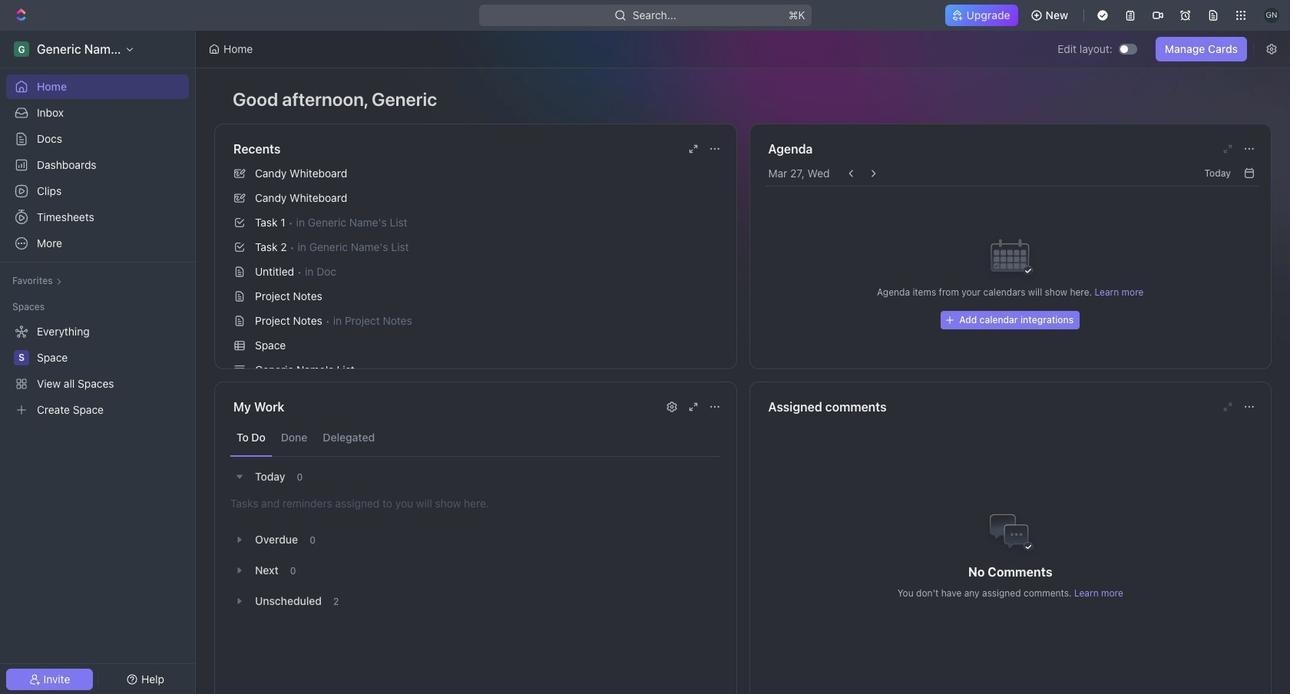 Task type: locate. For each thing, give the bounding box(es) containing it.
tree
[[6, 320, 189, 423]]

space, , element
[[14, 350, 29, 366]]

tree inside sidebar navigation
[[6, 320, 189, 423]]

tab list
[[231, 420, 721, 457]]

sidebar navigation
[[0, 31, 199, 695]]

generic name's workspace, , element
[[14, 41, 29, 57]]



Task type: vqa. For each thing, say whether or not it's contained in the screenshot.
tree inside Sidebar navigation
yes



